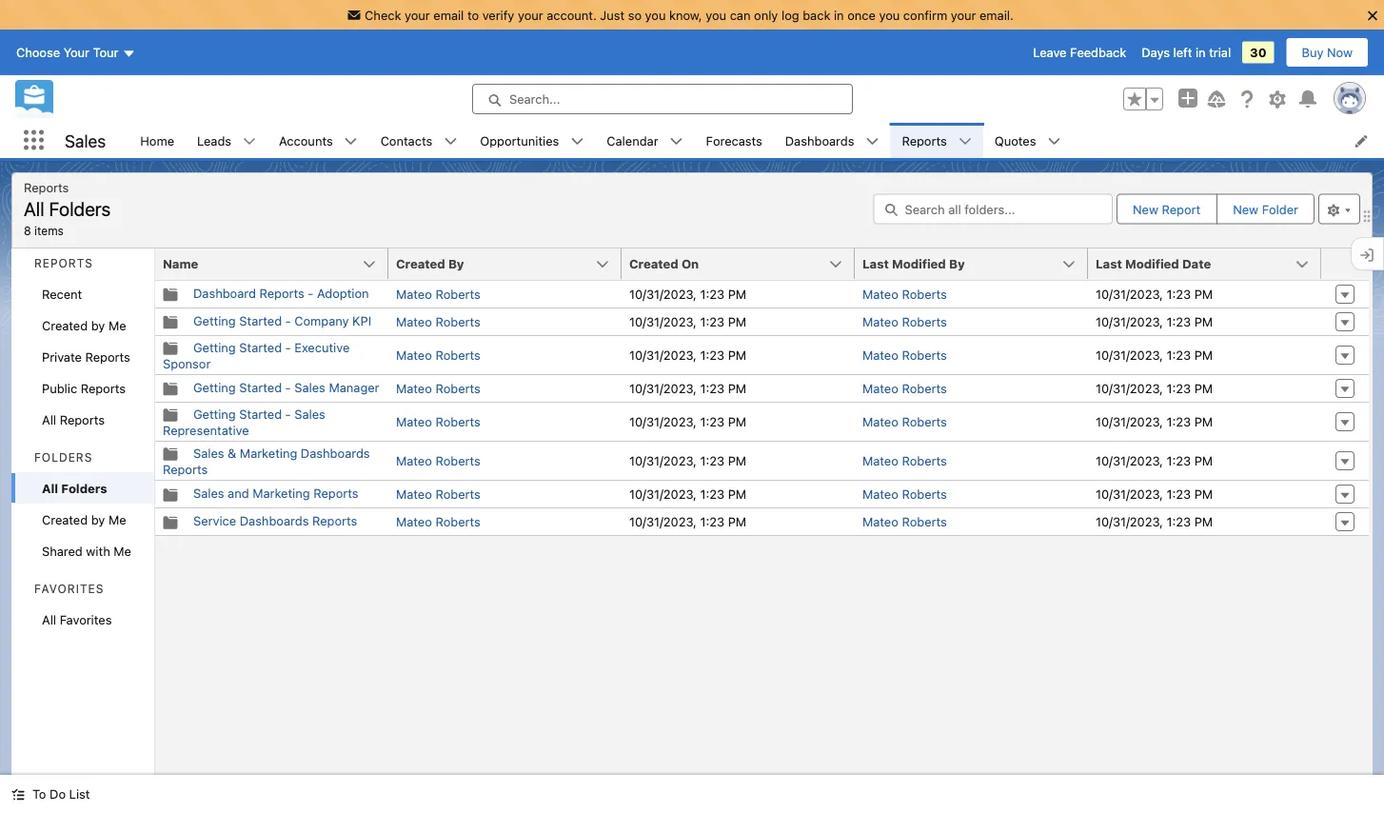 Task type: locate. For each thing, give the bounding box(es) containing it.
10/31/2023,
[[629, 287, 697, 301], [1096, 287, 1164, 301], [629, 315, 697, 329], [1096, 315, 1164, 329], [629, 348, 697, 362], [1096, 348, 1164, 362], [629, 381, 697, 396], [1096, 381, 1164, 396], [629, 415, 697, 429], [1096, 415, 1164, 429], [629, 454, 697, 468], [1096, 454, 1164, 468], [629, 487, 697, 502], [1096, 487, 1164, 502], [629, 515, 697, 529], [1096, 515, 1164, 529]]

mateo roberts link
[[396, 287, 481, 301], [863, 287, 947, 301], [396, 315, 481, 329], [863, 315, 947, 329], [396, 348, 481, 362], [863, 348, 947, 362], [396, 381, 481, 396], [863, 381, 947, 396], [396, 415, 481, 429], [863, 415, 947, 429], [396, 454, 481, 468], [863, 454, 947, 468], [396, 487, 481, 502], [863, 487, 947, 502], [396, 515, 481, 529], [863, 515, 947, 529]]

me up private reports on the left
[[109, 318, 126, 332]]

buy
[[1302, 45, 1324, 60]]

2 you from the left
[[706, 8, 727, 22]]

&
[[228, 446, 236, 460]]

actions cell
[[1322, 249, 1369, 281]]

sales up service
[[193, 486, 224, 501]]

created by me for reports
[[42, 318, 126, 332]]

accounts list item
[[268, 123, 369, 158]]

2 created by me from the top
[[42, 512, 126, 527]]

sales down 'executive'
[[295, 380, 326, 395]]

- down getting started - company kpi
[[285, 340, 291, 354]]

2 started from the top
[[239, 340, 282, 354]]

by for with
[[91, 512, 105, 527]]

- for sponsor
[[285, 340, 291, 354]]

1 vertical spatial by
[[91, 512, 105, 527]]

1 horizontal spatial your
[[518, 8, 543, 22]]

started for kpi
[[239, 314, 282, 328]]

by up the with
[[91, 512, 105, 527]]

all down public
[[42, 412, 56, 427]]

contacts
[[381, 133, 433, 148]]

0 horizontal spatial by
[[448, 257, 464, 271]]

getting inside getting started - sales representative
[[193, 407, 236, 421]]

0 vertical spatial me
[[109, 318, 126, 332]]

public reports link
[[11, 372, 154, 404]]

reports down private reports on the left
[[81, 381, 126, 395]]

started
[[239, 314, 282, 328], [239, 340, 282, 354], [239, 380, 282, 395], [239, 407, 282, 421]]

all up shared
[[42, 481, 58, 495]]

forecasts link
[[695, 123, 774, 158]]

your left email.
[[951, 8, 977, 22]]

leave feedback
[[1033, 45, 1127, 60]]

created on button
[[622, 249, 855, 279]]

1 last from the left
[[863, 257, 889, 271]]

text default image inside accounts list item
[[344, 135, 358, 148]]

reports up public reports
[[85, 349, 130, 364]]

- down getting started - executive sponsor
[[285, 380, 291, 395]]

2 horizontal spatial your
[[951, 8, 977, 22]]

and
[[228, 486, 249, 501]]

all reports link
[[11, 404, 154, 435]]

by inside "cell"
[[448, 257, 464, 271]]

started down getting started - executive sponsor
[[239, 380, 282, 395]]

0 vertical spatial marketing
[[240, 446, 297, 460]]

2 last from the left
[[1096, 257, 1123, 271]]

1 vertical spatial in
[[1196, 45, 1206, 60]]

reports down public reports link
[[60, 412, 105, 427]]

created by me link up private reports on the left
[[11, 309, 154, 341]]

you right once
[[879, 8, 900, 22]]

modified
[[892, 257, 946, 271], [1126, 257, 1180, 271]]

started for representative
[[239, 407, 282, 421]]

private reports
[[42, 349, 130, 364]]

3 started from the top
[[239, 380, 282, 395]]

choose your tour
[[16, 45, 119, 60]]

so
[[628, 8, 642, 22]]

dashboards down the manager
[[301, 446, 370, 460]]

all inside all favorites link
[[42, 612, 56, 627]]

to
[[468, 8, 479, 22]]

shared
[[42, 544, 83, 558]]

last modified date button
[[1088, 249, 1322, 279]]

getting started - sales manager link
[[193, 380, 380, 395]]

dashboards right forecasts link
[[785, 133, 855, 148]]

getting up representative
[[193, 407, 236, 421]]

10/31/2023, 1:23 pm
[[629, 287, 747, 301], [1096, 287, 1213, 301], [629, 315, 747, 329], [1096, 315, 1213, 329], [629, 348, 747, 362], [1096, 348, 1213, 362], [629, 381, 747, 396], [1096, 381, 1213, 396], [629, 415, 747, 429], [1096, 415, 1213, 429], [629, 454, 747, 468], [1096, 454, 1213, 468], [629, 487, 747, 502], [1096, 487, 1213, 502], [629, 515, 747, 529], [1096, 515, 1213, 529]]

all inside all folders link
[[42, 481, 58, 495]]

days left in trial
[[1142, 45, 1231, 60]]

search...
[[509, 92, 560, 106]]

date
[[1183, 257, 1212, 271]]

sales inside sales & marketing dashboards reports
[[193, 446, 224, 460]]

0 vertical spatial favorites
[[34, 582, 104, 596]]

sales up reports all folders 8 items
[[65, 130, 106, 151]]

0 vertical spatial by
[[91, 318, 105, 332]]

0 horizontal spatial your
[[405, 8, 430, 22]]

sales & marketing dashboards reports link
[[163, 446, 370, 476]]

getting inside getting started - executive sponsor
[[193, 340, 236, 354]]

0 horizontal spatial new
[[1133, 202, 1159, 216]]

text default image left calendar link
[[571, 135, 584, 148]]

1 horizontal spatial by
[[950, 257, 965, 271]]

created
[[396, 257, 445, 271], [629, 257, 679, 271], [42, 318, 88, 332], [42, 512, 88, 527]]

text default image inside the contacts list item
[[444, 135, 457, 148]]

folders up all folders
[[34, 451, 93, 464]]

- inside getting started - sales representative
[[285, 407, 291, 421]]

by
[[448, 257, 464, 271], [950, 257, 965, 271]]

1 created by me link from the top
[[11, 309, 154, 341]]

getting for getting started - executive sponsor
[[193, 340, 236, 354]]

by for reports
[[91, 318, 105, 332]]

you
[[645, 8, 666, 22], [706, 8, 727, 22], [879, 8, 900, 22]]

email
[[434, 8, 464, 22]]

2 your from the left
[[518, 8, 543, 22]]

all down shared
[[42, 612, 56, 627]]

1 horizontal spatial you
[[706, 8, 727, 22]]

text default image
[[243, 135, 256, 148], [344, 135, 358, 148], [670, 135, 683, 148], [866, 135, 879, 148], [959, 135, 972, 148], [163, 287, 178, 302], [163, 315, 178, 330], [163, 382, 178, 397], [163, 408, 178, 423], [163, 447, 178, 462], [163, 487, 178, 503], [163, 515, 178, 530], [11, 788, 25, 801]]

created by me up shared with me link on the left bottom of page
[[42, 512, 126, 527]]

1 created by me from the top
[[42, 318, 126, 332]]

1 horizontal spatial last
[[1096, 257, 1123, 271]]

getting down dashboard
[[193, 314, 236, 328]]

quotes list item
[[984, 123, 1073, 158]]

new for new folder
[[1233, 202, 1259, 216]]

2 created by me link from the top
[[11, 504, 154, 535]]

you left can
[[706, 8, 727, 22]]

pm
[[728, 287, 747, 301], [1195, 287, 1213, 301], [728, 315, 747, 329], [1195, 315, 1213, 329], [728, 348, 747, 362], [1195, 348, 1213, 362], [728, 381, 747, 396], [1195, 381, 1213, 396], [728, 415, 747, 429], [1195, 415, 1213, 429], [728, 454, 747, 468], [1195, 454, 1213, 468], [728, 487, 747, 502], [1195, 487, 1213, 502], [728, 515, 747, 529], [1195, 515, 1213, 529]]

0 vertical spatial folders
[[49, 197, 111, 220]]

marketing right '&'
[[240, 446, 297, 460]]

text default image inside quotes list item
[[1048, 135, 1061, 148]]

reports inside "list item"
[[902, 133, 947, 148]]

- for manager
[[285, 380, 291, 395]]

new left folder
[[1233, 202, 1259, 216]]

dashboard reports - adoption
[[193, 286, 369, 300]]

created by me link up shared with me
[[11, 504, 154, 535]]

2 getting from the top
[[193, 340, 236, 354]]

1 vertical spatial favorites
[[60, 612, 112, 627]]

me right the with
[[114, 544, 131, 558]]

1 vertical spatial marketing
[[253, 486, 310, 501]]

last inside cell
[[863, 257, 889, 271]]

text default image right quotes
[[1048, 135, 1061, 148]]

1 by from the left
[[448, 257, 464, 271]]

reports down 'sales and marketing reports'
[[312, 514, 357, 528]]

sales down representative
[[193, 446, 224, 460]]

recent
[[42, 287, 82, 301]]

name cell
[[155, 249, 400, 281]]

0 vertical spatial dashboards
[[785, 133, 855, 148]]

0 horizontal spatial last
[[863, 257, 889, 271]]

actions image
[[1322, 249, 1369, 279]]

folders inside reports all folders 8 items
[[49, 197, 111, 220]]

0 vertical spatial created by me
[[42, 318, 126, 332]]

text default image for contacts
[[444, 135, 457, 148]]

know,
[[669, 8, 703, 22]]

getting down sponsor at top left
[[193, 380, 236, 395]]

modified inside "last modified by" button
[[892, 257, 946, 271]]

sales
[[65, 130, 106, 151], [295, 380, 326, 395], [295, 407, 326, 421], [193, 446, 224, 460], [193, 486, 224, 501]]

started down dashboard reports - adoption link
[[239, 314, 282, 328]]

last modified by cell
[[855, 249, 1100, 281]]

0 vertical spatial created by me link
[[11, 309, 154, 341]]

buy now
[[1302, 45, 1353, 60]]

getting started - executive sponsor
[[163, 340, 350, 371]]

created by cell
[[389, 249, 633, 281]]

favorites down shared with me
[[60, 612, 112, 627]]

text default image right contacts
[[444, 135, 457, 148]]

list
[[129, 123, 1385, 158]]

company
[[295, 314, 349, 328]]

modified for by
[[892, 257, 946, 271]]

getting up sponsor at top left
[[193, 340, 236, 354]]

started down getting started - sales manager link
[[239, 407, 282, 421]]

leads list item
[[186, 123, 268, 158]]

2 modified from the left
[[1126, 257, 1180, 271]]

sales for sales
[[65, 130, 106, 151]]

service dashboards reports
[[193, 514, 357, 528]]

all up 8
[[24, 197, 44, 220]]

3 your from the left
[[951, 8, 977, 22]]

reports down representative
[[163, 462, 208, 476]]

list
[[69, 787, 90, 801]]

your
[[405, 8, 430, 22], [518, 8, 543, 22], [951, 8, 977, 22]]

-
[[308, 286, 314, 300], [285, 314, 291, 328], [285, 340, 291, 354], [285, 380, 291, 395], [285, 407, 291, 421]]

modified down search all folders... text box
[[892, 257, 946, 271]]

dashboard reports - adoption link
[[193, 286, 369, 300]]

opportunities
[[480, 133, 559, 148]]

marketing
[[240, 446, 297, 460], [253, 486, 310, 501]]

started inside getting started - sales representative
[[239, 407, 282, 421]]

marketing for &
[[240, 446, 297, 460]]

1 by from the top
[[91, 318, 105, 332]]

marketing for and
[[253, 486, 310, 501]]

text default image inside opportunities 'list item'
[[571, 135, 584, 148]]

getting started - executive sponsor link
[[163, 340, 350, 371]]

0 horizontal spatial you
[[645, 8, 666, 22]]

3 getting from the top
[[193, 380, 236, 395]]

your left email
[[405, 8, 430, 22]]

1 vertical spatial created by me
[[42, 512, 126, 527]]

created by me for with
[[42, 512, 126, 527]]

all favorites
[[42, 612, 112, 627]]

4 getting from the top
[[193, 407, 236, 421]]

1 getting from the top
[[193, 314, 236, 328]]

dashboards down sales and marketing reports link on the bottom of page
[[240, 514, 309, 528]]

started down 'getting started - company kpi' link on the top
[[239, 340, 282, 354]]

reports link
[[891, 123, 959, 158]]

0 horizontal spatial in
[[834, 8, 844, 22]]

1 vertical spatial me
[[109, 512, 126, 527]]

2 new from the left
[[1233, 202, 1259, 216]]

started inside getting started - executive sponsor
[[239, 340, 282, 354]]

folders
[[49, 197, 111, 220], [34, 451, 93, 464], [61, 481, 107, 495]]

reports left quotes link
[[902, 133, 947, 148]]

30
[[1251, 45, 1267, 60]]

created inside cell
[[629, 257, 679, 271]]

created by me down the recent link
[[42, 318, 126, 332]]

- inside getting started - executive sponsor
[[285, 340, 291, 354]]

account.
[[547, 8, 597, 22]]

grid
[[155, 249, 1369, 536]]

favorites up all favorites
[[34, 582, 104, 596]]

marketing up service dashboards reports at bottom left
[[253, 486, 310, 501]]

- down "getting started - sales manager"
[[285, 407, 291, 421]]

left
[[1174, 45, 1193, 60]]

Search all folders... text field
[[874, 194, 1113, 224]]

1 vertical spatial dashboards
[[301, 446, 370, 460]]

do
[[50, 787, 66, 801]]

new report button
[[1118, 195, 1216, 223]]

all inside all reports link
[[42, 412, 56, 427]]

me
[[109, 318, 126, 332], [109, 512, 126, 527], [114, 544, 131, 558]]

2 vertical spatial folders
[[61, 481, 107, 495]]

your right verify on the left of the page
[[518, 8, 543, 22]]

2 horizontal spatial you
[[879, 8, 900, 22]]

in right left
[[1196, 45, 1206, 60]]

by up private reports on the left
[[91, 318, 105, 332]]

mateo roberts
[[396, 287, 481, 301], [863, 287, 947, 301], [396, 315, 481, 329], [863, 315, 947, 329], [396, 348, 481, 362], [863, 348, 947, 362], [396, 381, 481, 396], [863, 381, 947, 396], [396, 415, 481, 429], [863, 415, 947, 429], [396, 454, 481, 468], [863, 454, 947, 468], [396, 487, 481, 502], [863, 487, 947, 502], [396, 515, 481, 529], [863, 515, 947, 529]]

new left report on the top of the page
[[1133, 202, 1159, 216]]

search... button
[[472, 84, 853, 114]]

folders up items
[[49, 197, 111, 220]]

all for all folders
[[42, 481, 58, 495]]

sales down "getting started - sales manager"
[[295, 407, 326, 421]]

reports up recent
[[34, 257, 93, 270]]

representative
[[163, 423, 249, 437]]

new folder button
[[1217, 194, 1315, 224]]

1 modified from the left
[[892, 257, 946, 271]]

4 started from the top
[[239, 407, 282, 421]]

1 horizontal spatial modified
[[1126, 257, 1180, 271]]

all
[[24, 197, 44, 220], [42, 412, 56, 427], [42, 481, 58, 495], [42, 612, 56, 627]]

sales inside getting started - sales representative
[[295, 407, 326, 421]]

sales and marketing reports
[[193, 486, 359, 501]]

0 horizontal spatial modified
[[892, 257, 946, 271]]

modified left the date
[[1126, 257, 1180, 271]]

last inside cell
[[1096, 257, 1123, 271]]

created by me link
[[11, 309, 154, 341], [11, 504, 154, 535]]

- for representative
[[285, 407, 291, 421]]

1 vertical spatial created by me link
[[11, 504, 154, 535]]

getting for getting started - company kpi
[[193, 314, 236, 328]]

text default image
[[444, 135, 457, 148], [571, 135, 584, 148], [1048, 135, 1061, 148], [163, 341, 178, 356]]

me up the with
[[109, 512, 126, 527]]

modified inside last modified date button
[[1126, 257, 1180, 271]]

2 by from the left
[[950, 257, 965, 271]]

- down dashboard reports - adoption link
[[285, 314, 291, 328]]

calendar list item
[[595, 123, 695, 158]]

sales for sales & marketing dashboards reports
[[193, 446, 224, 460]]

last for last modified by
[[863, 257, 889, 271]]

2 by from the top
[[91, 512, 105, 527]]

sales for sales and marketing reports
[[193, 486, 224, 501]]

1 horizontal spatial new
[[1233, 202, 1259, 216]]

you right so
[[645, 8, 666, 22]]

group
[[1124, 88, 1164, 111]]

log
[[782, 8, 800, 22]]

marketing inside sales & marketing dashboards reports
[[240, 446, 297, 460]]

1 new from the left
[[1133, 202, 1159, 216]]

calendar link
[[595, 123, 670, 158]]

all reports
[[42, 412, 105, 427]]

public reports
[[42, 381, 126, 395]]

new report
[[1133, 202, 1201, 216]]

text default image for opportunities
[[571, 135, 584, 148]]

tour
[[93, 45, 119, 60]]

in right back
[[834, 8, 844, 22]]

last modified date cell
[[1088, 249, 1333, 281]]

1 started from the top
[[239, 314, 282, 328]]

last modified by button
[[855, 249, 1088, 279]]

contacts list item
[[369, 123, 469, 158]]

folders up shared with me link on the left bottom of page
[[61, 481, 107, 495]]

reports up items
[[24, 180, 69, 194]]

reports inside reports all folders 8 items
[[24, 180, 69, 194]]



Task type: describe. For each thing, give the bounding box(es) containing it.
getting for getting started - sales representative
[[193, 407, 236, 421]]

only
[[754, 8, 778, 22]]

confirm
[[904, 8, 948, 22]]

created on
[[629, 257, 699, 271]]

back
[[803, 8, 831, 22]]

quotes link
[[984, 123, 1048, 158]]

leads
[[197, 133, 232, 148]]

new for new report
[[1133, 202, 1159, 216]]

sales and marketing reports link
[[193, 486, 359, 501]]

getting started - sales representative
[[163, 407, 326, 437]]

name button
[[155, 249, 389, 279]]

sales & marketing dashboards reports
[[163, 446, 370, 476]]

1 horizontal spatial in
[[1196, 45, 1206, 60]]

1 you from the left
[[645, 8, 666, 22]]

me for with
[[109, 512, 126, 527]]

created by button
[[389, 249, 622, 279]]

text default image inside to do list button
[[11, 788, 25, 801]]

started for manager
[[239, 380, 282, 395]]

leave feedback link
[[1033, 45, 1127, 60]]

choose
[[16, 45, 60, 60]]

reports up 'getting started - company kpi' link on the top
[[260, 286, 305, 300]]

just
[[600, 8, 625, 22]]

modified for date
[[1126, 257, 1180, 271]]

dashboards list item
[[774, 123, 891, 158]]

quotes
[[995, 133, 1037, 148]]

opportunities list item
[[469, 123, 595, 158]]

all for all favorites
[[42, 612, 56, 627]]

2 vertical spatial me
[[114, 544, 131, 558]]

can
[[730, 8, 751, 22]]

calendar
[[607, 133, 659, 148]]

getting started - sales representative link
[[163, 407, 326, 437]]

8
[[24, 224, 31, 237]]

3 you from the left
[[879, 8, 900, 22]]

getting for getting started - sales manager
[[193, 380, 236, 395]]

check
[[365, 8, 401, 22]]

dashboards link
[[774, 123, 866, 158]]

on
[[682, 257, 699, 271]]

getting started - company kpi link
[[193, 314, 372, 328]]

list containing home
[[129, 123, 1385, 158]]

manager
[[329, 380, 380, 395]]

text default image inside leads list item
[[243, 135, 256, 148]]

name
[[163, 257, 198, 271]]

2 vertical spatial dashboards
[[240, 514, 309, 528]]

trial
[[1210, 45, 1231, 60]]

home link
[[129, 123, 186, 158]]

home
[[140, 133, 174, 148]]

reports list item
[[891, 123, 984, 158]]

shared with me link
[[11, 535, 154, 567]]

text default image inside dashboards list item
[[866, 135, 879, 148]]

me for reports
[[109, 318, 126, 332]]

dashboard
[[193, 286, 256, 300]]

recent link
[[11, 278, 154, 309]]

service dashboards reports link
[[193, 514, 357, 528]]

accounts
[[279, 133, 333, 148]]

created by me link for private
[[11, 309, 154, 341]]

private reports link
[[11, 341, 154, 372]]

now
[[1328, 45, 1353, 60]]

service
[[193, 514, 236, 528]]

reports up service dashboards reports at bottom left
[[314, 486, 359, 501]]

adoption
[[317, 286, 369, 300]]

reports all folders 8 items
[[24, 180, 111, 237]]

text default image inside calendar list item
[[670, 135, 683, 148]]

- for kpi
[[285, 314, 291, 328]]

- up the company
[[308, 286, 314, 300]]

feedback
[[1070, 45, 1127, 60]]

created on cell
[[622, 249, 867, 281]]

leave
[[1033, 45, 1067, 60]]

1 your from the left
[[405, 8, 430, 22]]

1 vertical spatial folders
[[34, 451, 93, 464]]

reports inside sales & marketing dashboards reports
[[163, 462, 208, 476]]

contacts link
[[369, 123, 444, 158]]

favorites inside all favorites link
[[60, 612, 112, 627]]

created inside "cell"
[[396, 257, 445, 271]]

to do list
[[32, 787, 90, 801]]

report
[[1162, 202, 1201, 216]]

dashboards inside list item
[[785, 133, 855, 148]]

0 vertical spatial in
[[834, 8, 844, 22]]

new folder
[[1233, 202, 1299, 216]]

items
[[34, 224, 64, 237]]

all favorites link
[[11, 604, 154, 635]]

text default image for quotes
[[1048, 135, 1061, 148]]

all inside reports all folders 8 items
[[24, 197, 44, 220]]

all folders link
[[11, 472, 154, 504]]

grid containing name
[[155, 249, 1369, 536]]

to do list button
[[0, 775, 101, 813]]

accounts link
[[268, 123, 344, 158]]

dashboards inside sales & marketing dashboards reports
[[301, 446, 370, 460]]

sponsor
[[163, 356, 211, 371]]

verify
[[483, 8, 515, 22]]

days
[[1142, 45, 1170, 60]]

text default image right private reports on the left
[[163, 341, 178, 356]]

executive
[[295, 340, 350, 354]]

check your email to verify your account. just so you know, you can only log back in once you confirm your email.
[[365, 8, 1014, 22]]

folder
[[1262, 202, 1299, 216]]

to
[[32, 787, 46, 801]]

all folders
[[42, 481, 107, 495]]

created by
[[396, 257, 464, 271]]

getting started - company kpi
[[193, 314, 372, 328]]

kpi
[[352, 314, 372, 328]]

forecasts
[[706, 133, 763, 148]]

last modified by
[[863, 257, 965, 271]]

leads link
[[186, 123, 243, 158]]

by inside cell
[[950, 257, 965, 271]]

opportunities link
[[469, 123, 571, 158]]

with
[[86, 544, 110, 558]]

last for last modified date
[[1096, 257, 1123, 271]]

once
[[848, 8, 876, 22]]

last modified date
[[1096, 257, 1212, 271]]

getting started - sales manager
[[193, 380, 380, 395]]

email.
[[980, 8, 1014, 22]]

shared with me
[[42, 544, 131, 558]]

started for sponsor
[[239, 340, 282, 354]]

all for all reports
[[42, 412, 56, 427]]

text default image inside reports "list item"
[[959, 135, 972, 148]]

created by me link for shared
[[11, 504, 154, 535]]



Task type: vqa. For each thing, say whether or not it's contained in the screenshot.
back
yes



